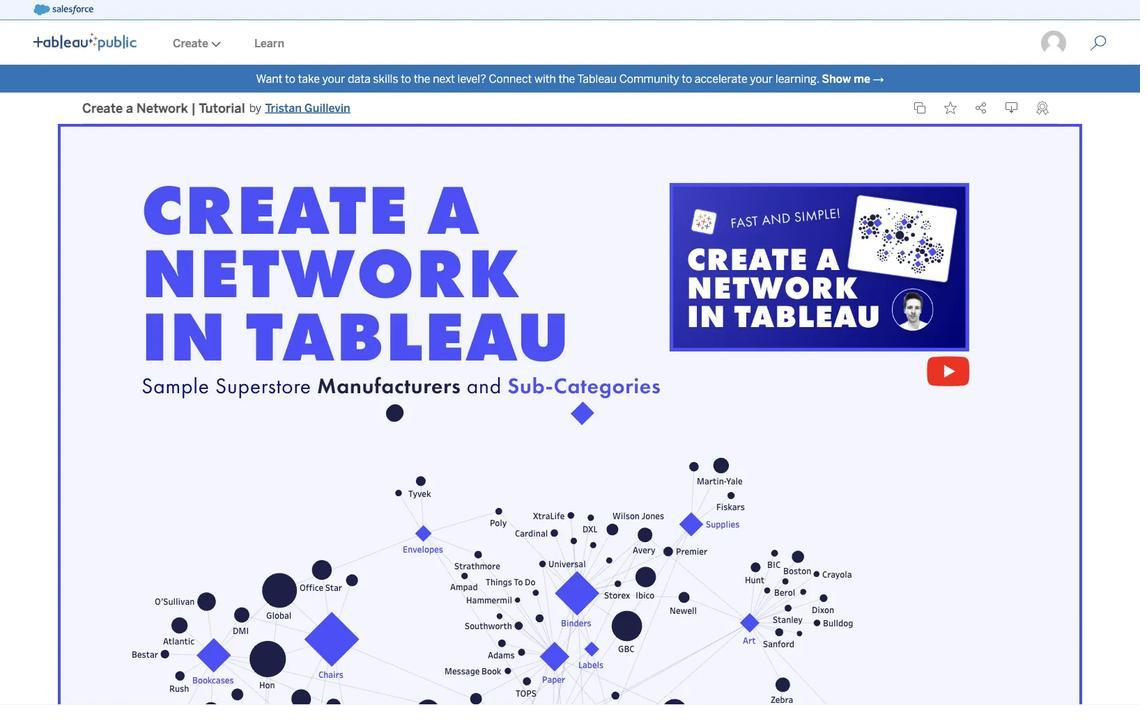 Task type: locate. For each thing, give the bounding box(es) containing it.
0 horizontal spatial to
[[285, 72, 295, 85]]

1 horizontal spatial to
[[401, 72, 411, 85]]

create button
[[156, 22, 238, 65]]

take
[[298, 72, 320, 85]]

guillevin
[[304, 101, 350, 115]]

2 your from the left
[[750, 72, 773, 85]]

skills
[[373, 72, 398, 85]]

the right with at the top left
[[559, 72, 575, 85]]

create inside 'dropdown button'
[[173, 37, 208, 50]]

create for create a network | tutorial by tristan guillevin
[[82, 100, 123, 116]]

create a network | tutorial by tristan guillevin
[[82, 100, 350, 116]]

to right skills
[[401, 72, 411, 85]]

next
[[433, 72, 455, 85]]

community
[[619, 72, 679, 85]]

your
[[322, 72, 345, 85], [750, 72, 773, 85]]

0 vertical spatial create
[[173, 37, 208, 50]]

1 vertical spatial create
[[82, 100, 123, 116]]

nominate for viz of the day image
[[1036, 101, 1049, 115]]

network
[[136, 100, 188, 116]]

show
[[822, 72, 851, 85]]

to
[[285, 72, 295, 85], [401, 72, 411, 85], [682, 72, 692, 85]]

tableau
[[577, 72, 617, 85]]

create up |
[[173, 37, 208, 50]]

create left a
[[82, 100, 123, 116]]

0 horizontal spatial create
[[82, 100, 123, 116]]

2 the from the left
[[559, 72, 575, 85]]

go to search image
[[1073, 35, 1123, 52]]

want
[[256, 72, 282, 85]]

0 horizontal spatial your
[[322, 72, 345, 85]]

create
[[173, 37, 208, 50], [82, 100, 123, 116]]

tristan guillevin link
[[265, 100, 350, 116]]

show me link
[[822, 72, 870, 85]]

logo image
[[33, 33, 137, 51]]

the left next
[[414, 72, 430, 85]]

2 horizontal spatial to
[[682, 72, 692, 85]]

1 your from the left
[[322, 72, 345, 85]]

learn
[[254, 37, 284, 50]]

tara.schultz image
[[1040, 29, 1068, 57]]

1 horizontal spatial create
[[173, 37, 208, 50]]

to left the 'accelerate'
[[682, 72, 692, 85]]

the
[[414, 72, 430, 85], [559, 72, 575, 85]]

to left 'take'
[[285, 72, 295, 85]]

connect
[[489, 72, 532, 85]]

salesforce logo image
[[33, 4, 93, 15]]

1 horizontal spatial the
[[559, 72, 575, 85]]

your left learning.
[[750, 72, 773, 85]]

make a copy image
[[914, 102, 926, 114]]

1 horizontal spatial your
[[750, 72, 773, 85]]

level?
[[458, 72, 486, 85]]

me
[[854, 72, 870, 85]]

0 horizontal spatial the
[[414, 72, 430, 85]]

by
[[249, 101, 261, 115]]

your right 'take'
[[322, 72, 345, 85]]



Task type: describe. For each thing, give the bounding box(es) containing it.
1 to from the left
[[285, 72, 295, 85]]

2 to from the left
[[401, 72, 411, 85]]

with
[[534, 72, 556, 85]]

learn link
[[238, 22, 301, 65]]

→
[[873, 72, 884, 85]]

want to take your data skills to the next level? connect with the tableau community to accelerate your learning. show me →
[[256, 72, 884, 85]]

favorite button image
[[944, 102, 957, 114]]

3 to from the left
[[682, 72, 692, 85]]

tutorial
[[199, 100, 245, 116]]

accelerate
[[695, 72, 748, 85]]

create for create
[[173, 37, 208, 50]]

a
[[126, 100, 133, 116]]

|
[[191, 100, 196, 116]]

1 the from the left
[[414, 72, 430, 85]]

data
[[348, 72, 371, 85]]

tristan
[[265, 101, 302, 115]]

learning.
[[775, 72, 819, 85]]



Task type: vqa. For each thing, say whether or not it's contained in the screenshot.
the right to
yes



